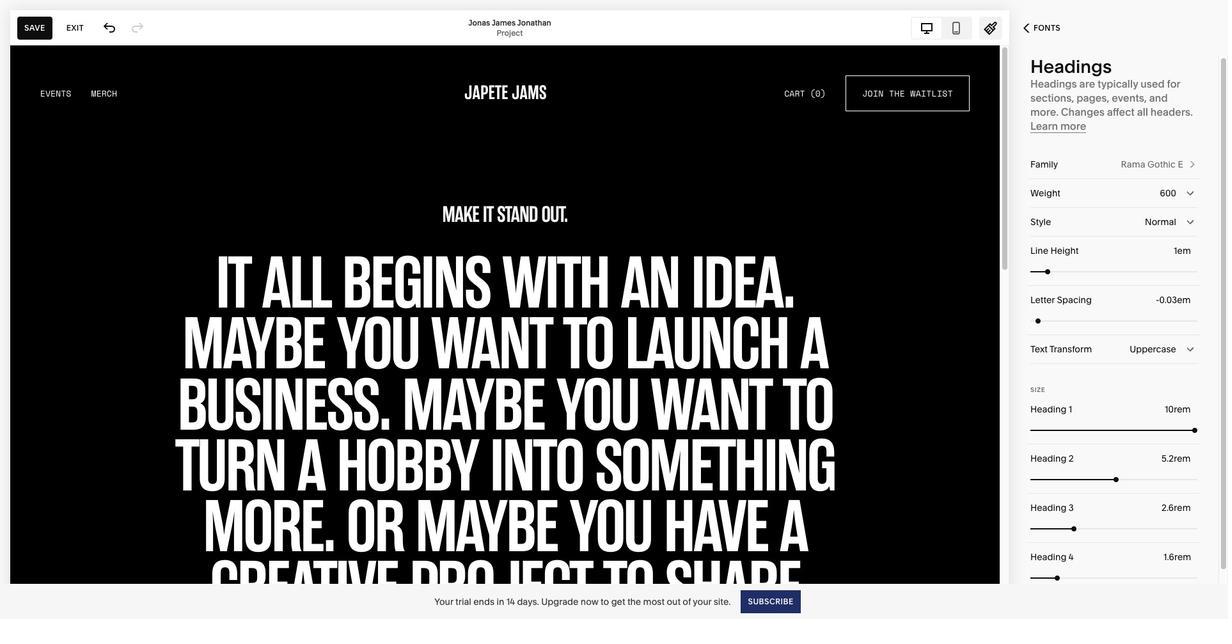 Task type: vqa. For each thing, say whether or not it's contained in the screenshot.
14 on the bottom of page
yes



Task type: describe. For each thing, give the bounding box(es) containing it.
and
[[1150, 91, 1168, 104]]

heading 4
[[1031, 552, 1074, 563]]

Line Height range field
[[1031, 258, 1198, 286]]

text
[[1031, 344, 1048, 355]]

sections,
[[1031, 91, 1074, 104]]

of
[[683, 596, 691, 607]]

height
[[1051, 245, 1079, 257]]

changes
[[1061, 106, 1105, 118]]

fonts
[[1034, 23, 1061, 33]]

style
[[1031, 216, 1051, 228]]

jonas
[[469, 18, 490, 27]]

heading 3
[[1031, 502, 1074, 514]]

letter
[[1031, 294, 1055, 306]]

Heading 2 range field
[[1031, 465, 1198, 494]]

exit
[[66, 23, 84, 32]]

letter spacing
[[1031, 294, 1092, 306]]

heading 2
[[1031, 453, 1074, 464]]

now
[[581, 596, 599, 607]]

gothic
[[1148, 159, 1176, 170]]

Heading 4 text field
[[1164, 550, 1194, 564]]

save
[[24, 23, 45, 32]]

uppercase
[[1130, 344, 1177, 355]]

in
[[497, 596, 504, 607]]

heading for heading 4
[[1031, 552, 1067, 563]]

Heading 1 range field
[[1031, 416, 1198, 444]]

rama
[[1121, 159, 1146, 170]]

3
[[1069, 502, 1074, 514]]

family
[[1031, 159, 1058, 170]]

days.
[[517, 596, 539, 607]]

your
[[693, 596, 712, 607]]

1
[[1069, 404, 1073, 415]]

subscribe
[[748, 597, 794, 606]]

more.
[[1031, 106, 1059, 118]]

out
[[667, 596, 681, 607]]

subscribe button
[[741, 590, 801, 613]]

the
[[628, 596, 641, 607]]

headers.
[[1151, 106, 1193, 118]]

your trial ends in 14 days. upgrade now to get the most out of your site.
[[435, 596, 731, 607]]

Heading 2 text field
[[1162, 452, 1194, 466]]

transform
[[1050, 344, 1092, 355]]

spacing
[[1057, 294, 1092, 306]]

600
[[1160, 187, 1177, 199]]



Task type: locate. For each thing, give the bounding box(es) containing it.
learn more link
[[1031, 120, 1087, 133]]

text transform
[[1031, 344, 1092, 355]]

Letter Spacing range field
[[1031, 307, 1198, 335]]

4 heading from the top
[[1031, 552, 1067, 563]]

typically
[[1098, 77, 1138, 90]]

None field
[[1031, 179, 1198, 207], [1031, 208, 1198, 236], [1031, 335, 1198, 363], [1031, 179, 1198, 207], [1031, 208, 1198, 236], [1031, 335, 1198, 363]]

Heading 3 text field
[[1162, 501, 1194, 515]]

Letter Spacing text field
[[1156, 293, 1194, 307]]

3 heading from the top
[[1031, 502, 1067, 514]]

james
[[492, 18, 516, 27]]

1 headings from the top
[[1031, 56, 1112, 77]]

exit button
[[59, 16, 91, 39]]

learn
[[1031, 120, 1058, 132]]

Heading 1 text field
[[1165, 402, 1194, 417]]

events,
[[1112, 91, 1147, 104]]

for
[[1167, 77, 1181, 90]]

heading left 4
[[1031, 552, 1067, 563]]

14
[[506, 596, 515, 607]]

Line Height text field
[[1174, 244, 1194, 258]]

weight
[[1031, 187, 1061, 199]]

are
[[1080, 77, 1095, 90]]

pages,
[[1077, 91, 1110, 104]]

2 headings from the top
[[1031, 77, 1077, 90]]

heading for heading 3
[[1031, 502, 1067, 514]]

heading left 2
[[1031, 453, 1067, 464]]

2
[[1069, 453, 1074, 464]]

more
[[1061, 120, 1087, 132]]

tab list
[[912, 18, 971, 38]]

heading 1
[[1031, 404, 1073, 415]]

to
[[601, 596, 609, 607]]

save button
[[17, 16, 52, 39]]

most
[[643, 596, 665, 607]]

used
[[1141, 77, 1165, 90]]

Heading 4 range field
[[1031, 564, 1198, 592]]

your
[[435, 596, 453, 607]]

project
[[497, 28, 523, 37]]

headings
[[1031, 56, 1112, 77], [1031, 77, 1077, 90]]

normal
[[1145, 216, 1177, 228]]

heading for heading 1
[[1031, 404, 1067, 415]]

jonas james jonathan project
[[469, 18, 551, 37]]

rama gothic e
[[1121, 159, 1184, 170]]

heading
[[1031, 404, 1067, 415], [1031, 453, 1067, 464], [1031, 502, 1067, 514], [1031, 552, 1067, 563]]

Heading 3 range field
[[1031, 515, 1198, 543]]

all
[[1137, 106, 1148, 118]]

jonathan
[[517, 18, 551, 27]]

ends
[[474, 596, 495, 607]]

2 heading from the top
[[1031, 453, 1067, 464]]

line height
[[1031, 245, 1079, 257]]

line
[[1031, 245, 1049, 257]]

heading left 3
[[1031, 502, 1067, 514]]

headings headings are typically used for sections, pages, events, and more. changes affect all headers. learn more
[[1031, 56, 1193, 132]]

trial
[[456, 596, 471, 607]]

4
[[1069, 552, 1074, 563]]

get
[[611, 596, 625, 607]]

site.
[[714, 596, 731, 607]]

e
[[1178, 159, 1184, 170]]

upgrade
[[541, 596, 579, 607]]

heading left 1
[[1031, 404, 1067, 415]]

size
[[1031, 386, 1046, 393]]

heading for heading 2
[[1031, 453, 1067, 464]]

fonts button
[[1010, 14, 1075, 42]]

1 heading from the top
[[1031, 404, 1067, 415]]

affect
[[1107, 106, 1135, 118]]



